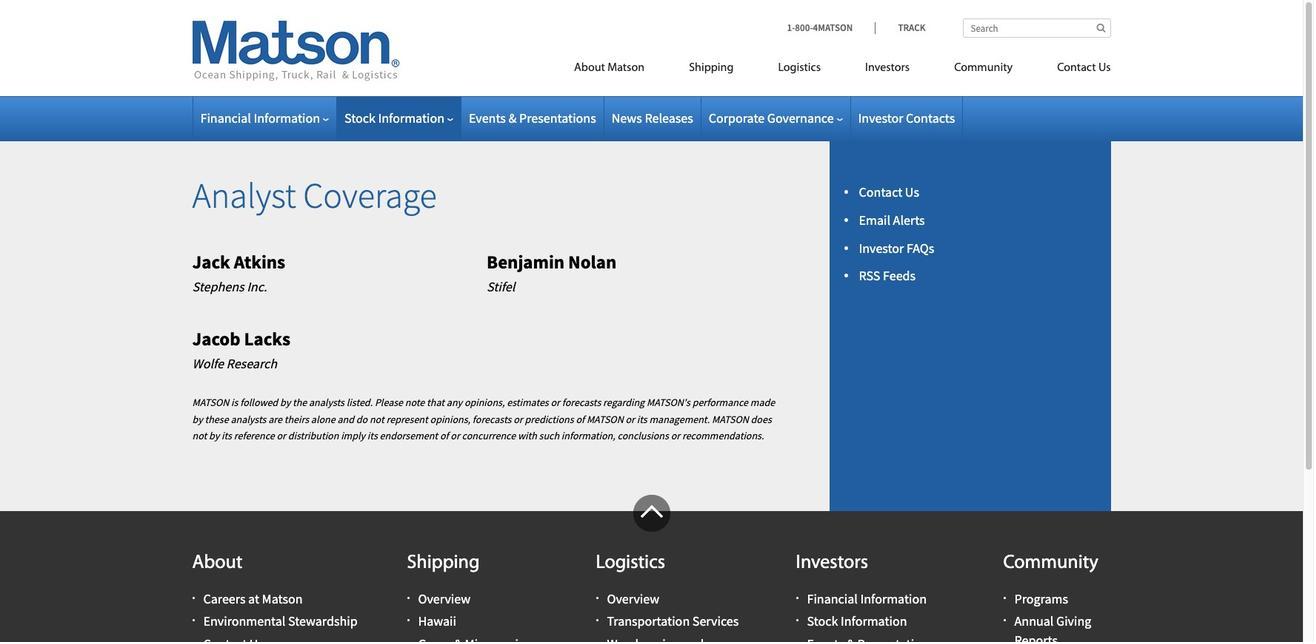 Task type: describe. For each thing, give the bounding box(es) containing it.
investor faqs link
[[859, 240, 934, 257]]

0 vertical spatial forecasts
[[562, 396, 601, 410]]

matson inside careers at matson environmental stewardship
[[262, 591, 303, 608]]

corporate governance link
[[709, 110, 843, 127]]

information for financial information
[[254, 110, 320, 127]]

imply
[[341, 430, 365, 443]]

0 vertical spatial of
[[576, 413, 585, 426]]

concurrence
[[462, 430, 516, 443]]

contact inside top menu navigation
[[1057, 62, 1096, 74]]

1-800-4matson link
[[787, 21, 875, 34]]

2 horizontal spatial its
[[637, 413, 647, 426]]

information for stock information
[[378, 110, 444, 127]]

stephens
[[192, 278, 244, 295]]

&
[[509, 110, 517, 127]]

careers at matson environmental stewardship
[[203, 591, 358, 631]]

investors inside top menu navigation
[[865, 62, 910, 74]]

annual giving reports link
[[1014, 614, 1091, 643]]

programs link
[[1014, 591, 1068, 608]]

logistics inside top menu navigation
[[778, 62, 821, 74]]

overview hawaii
[[418, 591, 471, 631]]

investor contacts link
[[858, 110, 955, 127]]

investors link
[[843, 55, 932, 85]]

research
[[226, 356, 277, 373]]

the
[[293, 396, 307, 410]]

about matson link
[[552, 55, 667, 85]]

0 vertical spatial financial information link
[[200, 110, 329, 127]]

0 horizontal spatial matson
[[192, 396, 229, 410]]

community inside footer
[[1003, 554, 1098, 574]]

top menu navigation
[[507, 55, 1111, 85]]

inc.
[[247, 278, 267, 295]]

0 horizontal spatial its
[[222, 430, 232, 443]]

0 vertical spatial by
[[280, 396, 291, 410]]

feeds
[[883, 268, 916, 285]]

events & presentations
[[469, 110, 596, 127]]

1-
[[787, 21, 795, 34]]

0 horizontal spatial us
[[905, 184, 919, 201]]

1 vertical spatial opinions,
[[430, 413, 470, 426]]

financial for financial information stock information
[[807, 591, 858, 608]]

contact us inside top menu navigation
[[1057, 62, 1111, 74]]

or down are
[[277, 430, 286, 443]]

represent
[[386, 413, 428, 426]]

1 horizontal spatial analysts
[[309, 396, 344, 410]]

0 horizontal spatial of
[[440, 430, 449, 443]]

stock inside financial information stock information
[[807, 614, 838, 631]]

Search search field
[[963, 19, 1111, 38]]

1 horizontal spatial by
[[209, 430, 219, 443]]

hawaii
[[418, 614, 456, 631]]

shipping inside top menu navigation
[[689, 62, 734, 74]]

theirs
[[284, 413, 309, 426]]

email
[[859, 212, 890, 229]]

overview link for logistics
[[607, 591, 659, 608]]

these
[[205, 413, 229, 426]]

stock information link for bottommost financial information link
[[807, 614, 907, 631]]

0 horizontal spatial stock
[[344, 110, 375, 127]]

programs
[[1014, 591, 1068, 608]]

overview transportation services
[[607, 591, 739, 631]]

careers at matson link
[[203, 591, 303, 608]]

1 horizontal spatial matson
[[587, 413, 624, 426]]

logistics inside footer
[[596, 554, 665, 574]]

email alerts link
[[859, 212, 925, 229]]

giving
[[1056, 614, 1091, 631]]

analyst
[[192, 173, 296, 218]]

financial information
[[200, 110, 320, 127]]

track link
[[875, 21, 926, 34]]

1 vertical spatial contact us
[[859, 184, 919, 201]]

predictions
[[525, 413, 574, 426]]

services
[[692, 614, 739, 631]]

rss feeds link
[[859, 268, 916, 285]]

alerts
[[893, 212, 925, 229]]

jack
[[192, 250, 230, 274]]

investor for investor contacts
[[858, 110, 903, 127]]

events
[[469, 110, 506, 127]]

news
[[612, 110, 642, 127]]

followed
[[240, 396, 278, 410]]

email alerts
[[859, 212, 925, 229]]

management.
[[649, 413, 710, 426]]

1 vertical spatial financial information link
[[807, 591, 927, 608]]

or down management.
[[671, 430, 680, 443]]

1 horizontal spatial not
[[370, 413, 384, 426]]

matson's
[[647, 396, 690, 410]]

environmental
[[203, 614, 285, 631]]

investor for investor faqs
[[859, 240, 904, 257]]

1-800-4matson
[[787, 21, 853, 34]]

are
[[268, 413, 282, 426]]

is
[[231, 396, 238, 410]]

coverage
[[303, 173, 437, 218]]

about for about matson
[[574, 62, 605, 74]]

recommendations.
[[682, 430, 764, 443]]

does
[[751, 413, 772, 426]]

note
[[405, 396, 425, 410]]

logistics link
[[756, 55, 843, 85]]

conclusions
[[617, 430, 669, 443]]

nolan
[[568, 250, 617, 274]]

stewardship
[[288, 614, 358, 631]]

1 vertical spatial contact us link
[[859, 184, 919, 201]]

1 vertical spatial not
[[192, 430, 207, 443]]

performance
[[692, 396, 748, 410]]

rss feeds
[[859, 268, 916, 285]]

reference
[[234, 430, 275, 443]]

1 vertical spatial investors
[[796, 554, 868, 574]]

lacks
[[244, 328, 290, 351]]

benjamin
[[487, 250, 565, 274]]

information for financial information stock information
[[860, 591, 927, 608]]

news releases
[[612, 110, 693, 127]]

endorsement
[[380, 430, 438, 443]]

alone
[[311, 413, 335, 426]]



Task type: vqa. For each thing, say whether or not it's contained in the screenshot.


Task type: locate. For each thing, give the bounding box(es) containing it.
by down the these at the left
[[209, 430, 219, 443]]

or up with
[[514, 413, 523, 426]]

1 horizontal spatial contact us
[[1057, 62, 1111, 74]]

us inside top menu navigation
[[1098, 62, 1111, 74]]

wolfe
[[192, 356, 224, 373]]

community
[[954, 62, 1013, 74], [1003, 554, 1098, 574]]

about inside 'link'
[[574, 62, 605, 74]]

1 horizontal spatial matson
[[608, 62, 645, 74]]

matson up environmental stewardship link
[[262, 591, 303, 608]]

track
[[898, 21, 926, 34]]

0 vertical spatial not
[[370, 413, 384, 426]]

0 vertical spatial shipping
[[689, 62, 734, 74]]

investors down track link
[[865, 62, 910, 74]]

stock information
[[344, 110, 444, 127]]

jacob
[[192, 328, 240, 351]]

investor down the investors link
[[858, 110, 903, 127]]

community inside top menu navigation
[[954, 62, 1013, 74]]

0 horizontal spatial shipping
[[407, 554, 480, 574]]

hawaii link
[[418, 614, 456, 631]]

matson
[[192, 396, 229, 410], [587, 413, 624, 426], [712, 413, 749, 426]]

jack atkins stephens inc.
[[192, 250, 285, 295]]

contacts
[[906, 110, 955, 127]]

0 horizontal spatial matson
[[262, 591, 303, 608]]

programs annual giving reports
[[1014, 591, 1091, 643]]

information
[[254, 110, 320, 127], [378, 110, 444, 127], [860, 591, 927, 608], [841, 614, 907, 631]]

footer containing about
[[0, 496, 1303, 643]]

shipping link
[[667, 55, 756, 85]]

overview up the transportation
[[607, 591, 659, 608]]

1 horizontal spatial overview link
[[607, 591, 659, 608]]

any
[[447, 396, 462, 410]]

1 vertical spatial about
[[192, 554, 243, 574]]

1 horizontal spatial financial information link
[[807, 591, 927, 608]]

at
[[248, 591, 259, 608]]

contact us link up email alerts
[[859, 184, 919, 201]]

overview link up hawaii "link"
[[418, 591, 471, 608]]

by left the
[[280, 396, 291, 410]]

with
[[518, 430, 537, 443]]

forecasts
[[562, 396, 601, 410], [473, 413, 511, 426]]

distribution
[[288, 430, 339, 443]]

0 horizontal spatial not
[[192, 430, 207, 443]]

0 horizontal spatial about
[[192, 554, 243, 574]]

of down the that
[[440, 430, 449, 443]]

0 vertical spatial investor
[[858, 110, 903, 127]]

overview
[[418, 591, 471, 608], [607, 591, 659, 608]]

0 horizontal spatial contact us
[[859, 184, 919, 201]]

logistics down 'back to top' image
[[596, 554, 665, 574]]

4matson
[[813, 21, 853, 34]]

0 vertical spatial about
[[574, 62, 605, 74]]

0 vertical spatial community
[[954, 62, 1013, 74]]

about for about
[[192, 554, 243, 574]]

1 horizontal spatial us
[[1098, 62, 1111, 74]]

its up conclusions on the bottom of page
[[637, 413, 647, 426]]

its down the these at the left
[[222, 430, 232, 443]]

or down regarding
[[626, 413, 635, 426]]

contact down search search box on the top right of the page
[[1057, 62, 1096, 74]]

about
[[574, 62, 605, 74], [192, 554, 243, 574]]

matson is followed by the analysts listed. please note     that any opinions, estimates or forecasts regarding matson's     performance made by these analysts are theirs alone and do not represent     opinions, forecasts or predictions of matson or its management.     matson does not by its reference or distribution imply its     endorsement of or concurrence with such information, conclusions or     recommendations.
[[192, 396, 775, 443]]

financial inside financial information stock information
[[807, 591, 858, 608]]

0 horizontal spatial by
[[192, 413, 203, 426]]

that
[[427, 396, 445, 410]]

information,
[[561, 430, 615, 443]]

rss
[[859, 268, 880, 285]]

or up predictions
[[551, 396, 560, 410]]

matson inside 'link'
[[608, 62, 645, 74]]

1 overview from the left
[[418, 591, 471, 608]]

presentations
[[519, 110, 596, 127]]

0 vertical spatial opinions,
[[464, 396, 505, 410]]

0 horizontal spatial forecasts
[[473, 413, 511, 426]]

stock information link inside footer
[[807, 614, 907, 631]]

financial for financial information
[[200, 110, 251, 127]]

0 vertical spatial logistics
[[778, 62, 821, 74]]

or down any
[[451, 430, 460, 443]]

1 horizontal spatial forecasts
[[562, 396, 601, 410]]

us up the alerts
[[905, 184, 919, 201]]

analysts up reference
[[231, 413, 266, 426]]

1 vertical spatial stock information link
[[807, 614, 907, 631]]

0 horizontal spatial contact
[[859, 184, 902, 201]]

1 horizontal spatial its
[[367, 430, 378, 443]]

such
[[539, 430, 559, 443]]

1 horizontal spatial overview
[[607, 591, 659, 608]]

0 horizontal spatial financial information link
[[200, 110, 329, 127]]

matson up the these at the left
[[192, 396, 229, 410]]

overview for logistics
[[607, 591, 659, 608]]

or
[[551, 396, 560, 410], [514, 413, 523, 426], [626, 413, 635, 426], [277, 430, 286, 443], [451, 430, 460, 443], [671, 430, 680, 443]]

1 horizontal spatial shipping
[[689, 62, 734, 74]]

overview up hawaii "link"
[[418, 591, 471, 608]]

1 horizontal spatial contact us link
[[1035, 55, 1111, 85]]

annual
[[1014, 614, 1054, 631]]

not
[[370, 413, 384, 426], [192, 430, 207, 443]]

regarding
[[603, 396, 645, 410]]

back to top image
[[633, 496, 670, 533]]

not down the these at the left
[[192, 430, 207, 443]]

1 vertical spatial community
[[1003, 554, 1098, 574]]

matson up information,
[[587, 413, 624, 426]]

0 horizontal spatial overview
[[418, 591, 471, 608]]

about inside footer
[[192, 554, 243, 574]]

transportation
[[607, 614, 690, 631]]

benjamin nolan stifel
[[487, 250, 617, 295]]

0 vertical spatial us
[[1098, 62, 1111, 74]]

its right imply
[[367, 430, 378, 443]]

1 vertical spatial logistics
[[596, 554, 665, 574]]

0 horizontal spatial logistics
[[596, 554, 665, 574]]

0 horizontal spatial overview link
[[418, 591, 471, 608]]

1 vertical spatial of
[[440, 430, 449, 443]]

financial information link
[[200, 110, 329, 127], [807, 591, 927, 608]]

by
[[280, 396, 291, 410], [192, 413, 203, 426], [209, 430, 219, 443]]

1 vertical spatial matson
[[262, 591, 303, 608]]

0 vertical spatial stock
[[344, 110, 375, 127]]

2 vertical spatial by
[[209, 430, 219, 443]]

contact us link down search image
[[1035, 55, 1111, 85]]

community up programs
[[1003, 554, 1098, 574]]

releases
[[645, 110, 693, 127]]

1 overview link from the left
[[418, 591, 471, 608]]

do
[[356, 413, 368, 426]]

matson up news
[[608, 62, 645, 74]]

investor
[[858, 110, 903, 127], [859, 240, 904, 257]]

None search field
[[963, 19, 1111, 38]]

contact up email
[[859, 184, 902, 201]]

made
[[750, 396, 775, 410]]

2 horizontal spatial by
[[280, 396, 291, 410]]

events & presentations link
[[469, 110, 596, 127]]

0 horizontal spatial stock information link
[[344, 110, 453, 127]]

not right do on the left bottom of the page
[[370, 413, 384, 426]]

investor up rss feeds
[[859, 240, 904, 257]]

investor faqs
[[859, 240, 934, 257]]

1 horizontal spatial financial
[[807, 591, 858, 608]]

1 vertical spatial stock
[[807, 614, 838, 631]]

of up information,
[[576, 413, 585, 426]]

investors up financial information stock information
[[796, 554, 868, 574]]

1 vertical spatial by
[[192, 413, 203, 426]]

1 vertical spatial shipping
[[407, 554, 480, 574]]

0 vertical spatial investors
[[865, 62, 910, 74]]

matson image
[[192, 21, 400, 81]]

logistics
[[778, 62, 821, 74], [596, 554, 665, 574]]

transportation services link
[[607, 614, 739, 631]]

0 vertical spatial contact us
[[1057, 62, 1111, 74]]

0 vertical spatial matson
[[608, 62, 645, 74]]

financial information stock information
[[807, 591, 927, 631]]

contact
[[1057, 62, 1096, 74], [859, 184, 902, 201]]

and
[[337, 413, 354, 426]]

2 overview from the left
[[607, 591, 659, 608]]

1 vertical spatial us
[[905, 184, 919, 201]]

reports
[[1014, 632, 1058, 643]]

shipping up corporate
[[689, 62, 734, 74]]

1 horizontal spatial about
[[574, 62, 605, 74]]

0 horizontal spatial contact us link
[[859, 184, 919, 201]]

stock information link
[[344, 110, 453, 127], [807, 614, 907, 631]]

atkins
[[234, 250, 285, 274]]

2 overview link from the left
[[607, 591, 659, 608]]

contact us link
[[1035, 55, 1111, 85], [859, 184, 919, 201]]

environmental stewardship link
[[203, 614, 358, 631]]

1 vertical spatial forecasts
[[473, 413, 511, 426]]

news releases link
[[612, 110, 693, 127]]

overview link up the transportation
[[607, 591, 659, 608]]

about up "presentations"
[[574, 62, 605, 74]]

0 vertical spatial analysts
[[309, 396, 344, 410]]

0 vertical spatial contact us link
[[1035, 55, 1111, 85]]

analysts
[[309, 396, 344, 410], [231, 413, 266, 426]]

forecasts up concurrence
[[473, 413, 511, 426]]

matson up recommendations.
[[712, 413, 749, 426]]

corporate governance
[[709, 110, 834, 127]]

about up careers
[[192, 554, 243, 574]]

search image
[[1097, 23, 1106, 33]]

1 horizontal spatial stock
[[807, 614, 838, 631]]

overview for shipping
[[418, 591, 471, 608]]

stifel
[[487, 278, 515, 295]]

stock information link for topmost financial information link
[[344, 110, 453, 127]]

1 vertical spatial financial
[[807, 591, 858, 608]]

community down search search box on the top right of the page
[[954, 62, 1013, 74]]

2 horizontal spatial matson
[[712, 413, 749, 426]]

us
[[1098, 62, 1111, 74], [905, 184, 919, 201]]

analysts up alone
[[309, 396, 344, 410]]

opinions, right any
[[464, 396, 505, 410]]

community link
[[932, 55, 1035, 85]]

faqs
[[907, 240, 934, 257]]

opinions, down any
[[430, 413, 470, 426]]

1 horizontal spatial contact
[[1057, 62, 1096, 74]]

shipping up overview hawaii
[[407, 554, 480, 574]]

1 vertical spatial analysts
[[231, 413, 266, 426]]

0 vertical spatial stock information link
[[344, 110, 453, 127]]

stock
[[344, 110, 375, 127], [807, 614, 838, 631]]

footer
[[0, 496, 1303, 643]]

careers
[[203, 591, 246, 608]]

contact us up email alerts
[[859, 184, 919, 201]]

0 horizontal spatial analysts
[[231, 413, 266, 426]]

investor contacts
[[858, 110, 955, 127]]

0 horizontal spatial financial
[[200, 110, 251, 127]]

1 horizontal spatial stock information link
[[807, 614, 907, 631]]

us down search image
[[1098, 62, 1111, 74]]

1 horizontal spatial logistics
[[778, 62, 821, 74]]

overview link for shipping
[[418, 591, 471, 608]]

0 vertical spatial contact
[[1057, 62, 1096, 74]]

by left the these at the left
[[192, 413, 203, 426]]

logistics down 800-
[[778, 62, 821, 74]]

contact us down search image
[[1057, 62, 1111, 74]]

1 vertical spatial investor
[[859, 240, 904, 257]]

1 horizontal spatial of
[[576, 413, 585, 426]]

overview inside overview transportation services
[[607, 591, 659, 608]]

financial
[[200, 110, 251, 127], [807, 591, 858, 608]]

about matson
[[574, 62, 645, 74]]

1 vertical spatial contact
[[859, 184, 902, 201]]

shipping inside footer
[[407, 554, 480, 574]]

0 vertical spatial financial
[[200, 110, 251, 127]]

matson
[[608, 62, 645, 74], [262, 591, 303, 608]]

please
[[375, 396, 403, 410]]

forecasts up information,
[[562, 396, 601, 410]]

its
[[637, 413, 647, 426], [222, 430, 232, 443], [367, 430, 378, 443]]

800-
[[795, 21, 813, 34]]



